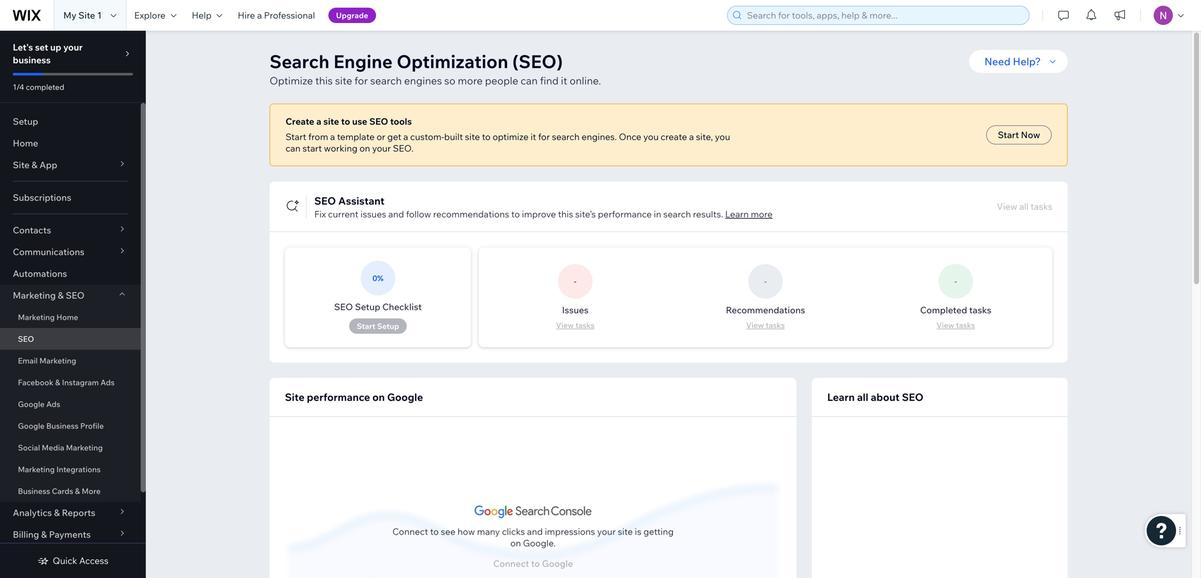Task type: describe. For each thing, give the bounding box(es) containing it.
& for app
[[32, 159, 38, 171]]

site for site performance on google
[[285, 391, 305, 404]]

getting
[[644, 526, 674, 537]]

once
[[619, 131, 642, 142]]

start now button
[[987, 125, 1052, 145]]

billing & payments button
[[0, 524, 141, 546]]

instagram
[[62, 378, 99, 387]]

seo up email
[[18, 334, 34, 344]]

& for seo
[[58, 290, 64, 301]]

access
[[79, 555, 109, 567]]

your inside connect to see how many clicks and impressions your site is getting on google.
[[597, 526, 616, 537]]

social media marketing
[[18, 443, 103, 453]]

site,
[[696, 131, 713, 142]]

seo inside popup button
[[66, 290, 85, 301]]

a right get
[[404, 131, 408, 142]]

search inside seo assistant fix current issues and follow recommendations to improve this site's performance in search results. learn more
[[664, 209, 691, 220]]

it inside create a site to use seo tools start from a template or get a custom-built site to optimize it for search engines. once you create a site, you can start working on your seo.
[[531, 131, 536, 142]]

improve
[[522, 209, 556, 220]]

marketing up the integrations
[[66, 443, 103, 453]]

search
[[270, 50, 330, 73]]

marketing & seo button
[[0, 285, 141, 307]]

create
[[286, 116, 314, 127]]

media
[[42, 443, 64, 453]]

site & app
[[13, 159, 57, 171]]

ads inside google ads link
[[46, 400, 60, 409]]

optimize
[[493, 131, 529, 142]]

payments
[[49, 529, 91, 540]]

completed tasks
[[921, 304, 992, 316]]

Search for tools, apps, help & more... field
[[744, 6, 1026, 24]]

setup link
[[0, 111, 141, 132]]

marketing & seo
[[13, 290, 85, 301]]

site performance on google
[[285, 391, 423, 404]]

1/4 completed
[[13, 82, 64, 92]]

how
[[458, 526, 475, 537]]

0%
[[373, 274, 384, 283]]

google ads
[[18, 400, 60, 409]]

quick
[[53, 555, 77, 567]]

start inside create a site to use seo tools start from a template or get a custom-built site to optimize it for search engines. once you create a site, you can start working on your seo.
[[286, 131, 306, 142]]

for inside "search engine optimization (seo) optimize this site for search engines so more people can find it online."
[[355, 74, 368, 87]]

recommendations
[[726, 304, 806, 316]]

sidebar element
[[0, 31, 146, 578]]

subscriptions
[[13, 192, 71, 203]]

- for recommendations
[[765, 277, 767, 286]]

email marketing link
[[0, 350, 141, 372]]

communications
[[13, 246, 85, 258]]

it inside "search engine optimization (seo) optimize this site for search engines so more people can find it online."
[[561, 74, 568, 87]]

marketing integrations link
[[0, 459, 141, 481]]

business cards & more link
[[0, 481, 141, 502]]

upgrade
[[336, 11, 368, 20]]

connect to see how many clicks and impressions your site is getting on google.
[[393, 526, 674, 549]]

working
[[324, 143, 358, 154]]

impressions
[[545, 526, 595, 537]]

help?
[[1013, 55, 1041, 68]]

get
[[388, 131, 402, 142]]

upgrade button
[[329, 8, 376, 23]]

google for google business profile
[[18, 421, 45, 431]]

site performance on google heading
[[285, 390, 423, 405]]

tools
[[390, 116, 412, 127]]

analytics & reports button
[[0, 502, 141, 524]]

seo link
[[0, 328, 141, 350]]

follow
[[406, 209, 431, 220]]

a up from
[[316, 116, 322, 127]]

site inside connect to see how many clicks and impressions your site is getting on google.
[[618, 526, 633, 537]]

marketing home
[[18, 313, 78, 322]]

1/4
[[13, 82, 24, 92]]

about
[[871, 391, 900, 404]]

optimize
[[270, 74, 313, 87]]

tasks
[[970, 304, 992, 316]]

in
[[654, 209, 662, 220]]

0 vertical spatial business
[[46, 421, 79, 431]]

hire a professional link
[[230, 0, 323, 31]]

site right built
[[465, 131, 480, 142]]

0 vertical spatial home
[[13, 138, 38, 149]]

recommendations
[[433, 209, 510, 220]]

custom-
[[410, 131, 444, 142]]

find
[[540, 74, 559, 87]]

search inside create a site to use seo tools start from a template or get a custom-built site to optimize it for search engines. once you create a site, you can start working on your seo.
[[552, 131, 580, 142]]

1 horizontal spatial setup
[[355, 301, 381, 313]]

& for instagram
[[55, 378, 60, 387]]

reports
[[62, 507, 95, 519]]

engine
[[334, 50, 393, 73]]

contacts button
[[0, 219, 141, 241]]

analytics & reports
[[13, 507, 95, 519]]

to inside connect to see how many clicks and impressions your site is getting on google.
[[430, 526, 439, 537]]

on inside heading
[[373, 391, 385, 404]]

need help?
[[985, 55, 1041, 68]]

on inside create a site to use seo tools start from a template or get a custom-built site to optimize it for search engines. once you create a site, you can start working on your seo.
[[360, 143, 370, 154]]

can inside "search engine optimization (seo) optimize this site for search engines so more people can find it online."
[[521, 74, 538, 87]]

contacts
[[13, 225, 51, 236]]

& inside business cards & more link
[[75, 487, 80, 496]]

search inside "search engine optimization (seo) optimize this site for search engines so more people can find it online."
[[370, 74, 402, 87]]

performance inside seo assistant fix current issues and follow recommendations to improve this site's performance in search results. learn more
[[598, 209, 652, 220]]

many
[[477, 526, 500, 537]]

& for payments
[[41, 529, 47, 540]]

so
[[445, 74, 456, 87]]

up
[[50, 42, 61, 53]]

built
[[444, 131, 463, 142]]

google business profile
[[18, 421, 104, 431]]

google business profile link
[[0, 415, 141, 437]]



Task type: locate. For each thing, give the bounding box(es) containing it.
seo inside create a site to use seo tools start from a template or get a custom-built site to optimize it for search engines. once you create a site, you can start working on your seo.
[[369, 116, 388, 127]]

site inside "search engine optimization (seo) optimize this site for search engines so more people can find it online."
[[335, 74, 352, 87]]

set
[[35, 42, 48, 53]]

start left now at the right of page
[[998, 129, 1019, 140]]

to left use
[[341, 116, 350, 127]]

app
[[40, 159, 57, 171]]

marketing integrations
[[18, 465, 101, 474]]

0 horizontal spatial this
[[315, 74, 333, 87]]

2 horizontal spatial your
[[597, 526, 616, 537]]

setup down 1/4
[[13, 116, 38, 127]]

& right facebook
[[55, 378, 60, 387]]

0 vertical spatial your
[[63, 42, 83, 53]]

start
[[998, 129, 1019, 140], [286, 131, 306, 142]]

- up issues in the bottom of the page
[[574, 277, 577, 286]]

ads
[[101, 378, 115, 387], [46, 400, 60, 409]]

clicks
[[502, 526, 525, 537]]

your right up in the left top of the page
[[63, 42, 83, 53]]

learn inside seo assistant fix current issues and follow recommendations to improve this site's performance in search results. learn more
[[726, 209, 749, 220]]

2 you from the left
[[715, 131, 731, 142]]

2 horizontal spatial on
[[511, 538, 521, 549]]

setup down 0%
[[355, 301, 381, 313]]

seo assistant fix current issues and follow recommendations to improve this site's performance in search results. learn more
[[314, 195, 773, 220]]

learn inside heading
[[828, 391, 855, 404]]

1 horizontal spatial -
[[765, 277, 767, 286]]

0 horizontal spatial performance
[[307, 391, 370, 404]]

0 vertical spatial setup
[[13, 116, 38, 127]]

let's
[[13, 42, 33, 53]]

2 horizontal spatial site
[[285, 391, 305, 404]]

(seo)
[[513, 50, 563, 73]]

to
[[341, 116, 350, 127], [482, 131, 491, 142], [512, 209, 520, 220], [430, 526, 439, 537]]

1 vertical spatial more
[[751, 209, 773, 220]]

& inside analytics & reports popup button
[[54, 507, 60, 519]]

it
[[561, 74, 568, 87], [531, 131, 536, 142]]

1 horizontal spatial on
[[373, 391, 385, 404]]

or
[[377, 131, 386, 142]]

use
[[352, 116, 367, 127]]

marketing for home
[[18, 313, 55, 322]]

0 vertical spatial it
[[561, 74, 568, 87]]

site up from
[[324, 116, 339, 127]]

0 horizontal spatial learn
[[726, 209, 749, 220]]

0 vertical spatial on
[[360, 143, 370, 154]]

marketing down automations
[[13, 290, 56, 301]]

0 horizontal spatial and
[[389, 209, 404, 220]]

marketing
[[13, 290, 56, 301], [18, 313, 55, 322], [39, 356, 76, 366], [66, 443, 103, 453], [18, 465, 55, 474]]

current
[[328, 209, 359, 220]]

1 vertical spatial can
[[286, 143, 301, 154]]

profile
[[80, 421, 104, 431]]

1 vertical spatial search
[[552, 131, 580, 142]]

1 horizontal spatial performance
[[598, 209, 652, 220]]

engines.
[[582, 131, 617, 142]]

it right optimize at the top left of the page
[[531, 131, 536, 142]]

1 vertical spatial setup
[[355, 301, 381, 313]]

0 horizontal spatial site
[[13, 159, 30, 171]]

2 vertical spatial search
[[664, 209, 691, 220]]

0 horizontal spatial it
[[531, 131, 536, 142]]

to left improve
[[512, 209, 520, 220]]

seo up or
[[369, 116, 388, 127]]

0 horizontal spatial search
[[370, 74, 402, 87]]

can left start
[[286, 143, 301, 154]]

and inside connect to see how many clicks and impressions your site is getting on google.
[[527, 526, 543, 537]]

1 horizontal spatial for
[[538, 131, 550, 142]]

1 vertical spatial ads
[[46, 400, 60, 409]]

marketing up facebook & instagram ads
[[39, 356, 76, 366]]

engines
[[404, 74, 442, 87]]

1 vertical spatial home
[[56, 313, 78, 322]]

a up working
[[330, 131, 335, 142]]

this left site's
[[558, 209, 574, 220]]

this inside seo assistant fix current issues and follow recommendations to improve this site's performance in search results. learn more
[[558, 209, 574, 220]]

site's
[[576, 209, 596, 220]]

seo inside seo assistant fix current issues and follow recommendations to improve this site's performance in search results. learn more
[[314, 195, 336, 207]]

business up social media marketing
[[46, 421, 79, 431]]

now
[[1022, 129, 1041, 140]]

your inside let's set up your business
[[63, 42, 83, 53]]

2 vertical spatial your
[[597, 526, 616, 537]]

this inside "search engine optimization (seo) optimize this site for search engines so more people can find it online."
[[315, 74, 333, 87]]

quick access
[[53, 555, 109, 567]]

learn more link
[[726, 209, 773, 220]]

checklist
[[383, 301, 422, 313]]

1 vertical spatial your
[[372, 143, 391, 154]]

ads inside facebook & instagram ads link
[[101, 378, 115, 387]]

your down or
[[372, 143, 391, 154]]

site
[[78, 10, 95, 21], [13, 159, 30, 171], [285, 391, 305, 404]]

email marketing
[[18, 356, 76, 366]]

completed
[[26, 82, 64, 92]]

communications button
[[0, 241, 141, 263]]

0 vertical spatial more
[[458, 74, 483, 87]]

0 horizontal spatial ads
[[46, 400, 60, 409]]

all
[[858, 391, 869, 404]]

2 horizontal spatial search
[[664, 209, 691, 220]]

facebook & instagram ads
[[18, 378, 115, 387]]

need help? button
[[970, 50, 1068, 73]]

a right the hire
[[257, 10, 262, 21]]

1 horizontal spatial start
[[998, 129, 1019, 140]]

automations
[[13, 268, 67, 279]]

and left follow
[[389, 209, 404, 220]]

more inside seo assistant fix current issues and follow recommendations to improve this site's performance in search results. learn more
[[751, 209, 773, 220]]

& inside billing & payments popup button
[[41, 529, 47, 540]]

explore
[[134, 10, 166, 21]]

need
[[985, 55, 1011, 68]]

social media marketing link
[[0, 437, 141, 459]]

it right find
[[561, 74, 568, 87]]

1 vertical spatial business
[[18, 487, 50, 496]]

seo setup checklist
[[334, 301, 422, 313]]

0 vertical spatial performance
[[598, 209, 652, 220]]

a inside the hire a professional link
[[257, 10, 262, 21]]

2 vertical spatial on
[[511, 538, 521, 549]]

0 vertical spatial can
[[521, 74, 538, 87]]

1 horizontal spatial your
[[372, 143, 391, 154]]

people
[[485, 74, 519, 87]]

more right results.
[[751, 209, 773, 220]]

quick access button
[[37, 555, 109, 567]]

0 vertical spatial ads
[[101, 378, 115, 387]]

connect
[[393, 526, 428, 537]]

fix
[[314, 209, 326, 220]]

marketing for integrations
[[18, 465, 55, 474]]

search engine optimization (seo) optimize this site for search engines so more people can find it online.
[[270, 50, 601, 87]]

1 vertical spatial this
[[558, 209, 574, 220]]

marketing inside popup button
[[13, 290, 56, 301]]

0 horizontal spatial home
[[13, 138, 38, 149]]

site for site & app
[[13, 159, 30, 171]]

1
[[97, 10, 102, 21]]

1 vertical spatial learn
[[828, 391, 855, 404]]

seo inside heading
[[902, 391, 924, 404]]

& left more
[[75, 487, 80, 496]]

1 horizontal spatial this
[[558, 209, 574, 220]]

1 horizontal spatial can
[[521, 74, 538, 87]]

you right site,
[[715, 131, 731, 142]]

to inside seo assistant fix current issues and follow recommendations to improve this site's performance in search results. learn more
[[512, 209, 520, 220]]

your inside create a site to use seo tools start from a template or get a custom-built site to optimize it for search engines. once you create a site, you can start working on your seo.
[[372, 143, 391, 154]]

to left see
[[430, 526, 439, 537]]

- for issues
[[574, 277, 577, 286]]

1 horizontal spatial ads
[[101, 378, 115, 387]]

online.
[[570, 74, 601, 87]]

help
[[192, 10, 212, 21]]

2 horizontal spatial -
[[955, 277, 958, 286]]

subscriptions link
[[0, 187, 141, 209]]

site inside heading
[[285, 391, 305, 404]]

& left app
[[32, 159, 38, 171]]

1 horizontal spatial it
[[561, 74, 568, 87]]

ads up google business profile
[[46, 400, 60, 409]]

for down engine
[[355, 74, 368, 87]]

learn all about seo heading
[[828, 390, 924, 405]]

can
[[521, 74, 538, 87], [286, 143, 301, 154]]

0 vertical spatial learn
[[726, 209, 749, 220]]

ads right instagram
[[101, 378, 115, 387]]

performance inside heading
[[307, 391, 370, 404]]

marketing for &
[[13, 290, 56, 301]]

1 horizontal spatial search
[[552, 131, 580, 142]]

assistant
[[338, 195, 385, 207]]

1 you from the left
[[644, 131, 659, 142]]

seo down automations link
[[66, 290, 85, 301]]

2 - from the left
[[765, 277, 767, 286]]

and up the google.
[[527, 526, 543, 537]]

seo.
[[393, 143, 414, 154]]

site left is
[[618, 526, 633, 537]]

search left engines.
[[552, 131, 580, 142]]

google inside site performance on google heading
[[387, 391, 423, 404]]

marketing down social
[[18, 465, 55, 474]]

my
[[63, 10, 76, 21]]

0 horizontal spatial on
[[360, 143, 370, 154]]

billing
[[13, 529, 39, 540]]

& down business cards & more
[[54, 507, 60, 519]]

1 horizontal spatial you
[[715, 131, 731, 142]]

& inside the marketing & seo popup button
[[58, 290, 64, 301]]

on
[[360, 143, 370, 154], [373, 391, 385, 404], [511, 538, 521, 549]]

start now
[[998, 129, 1041, 140]]

business up the 'analytics'
[[18, 487, 50, 496]]

professional
[[264, 10, 315, 21]]

start down the create
[[286, 131, 306, 142]]

automations link
[[0, 263, 141, 285]]

marketing home link
[[0, 307, 141, 328]]

2 vertical spatial site
[[285, 391, 305, 404]]

1 vertical spatial on
[[373, 391, 385, 404]]

create
[[661, 131, 687, 142]]

search right the in at the top right of the page
[[664, 209, 691, 220]]

learn right results.
[[726, 209, 749, 220]]

& inside facebook & instagram ads link
[[55, 378, 60, 387]]

you right once
[[644, 131, 659, 142]]

for right optimize at the top left of the page
[[538, 131, 550, 142]]

0 horizontal spatial start
[[286, 131, 306, 142]]

0 horizontal spatial your
[[63, 42, 83, 53]]

google for google ads
[[18, 400, 45, 409]]

1 - from the left
[[574, 277, 577, 286]]

more inside "search engine optimization (seo) optimize this site for search engines so more people can find it online."
[[458, 74, 483, 87]]

1 horizontal spatial learn
[[828, 391, 855, 404]]

1 vertical spatial performance
[[307, 391, 370, 404]]

3 - from the left
[[955, 277, 958, 286]]

0 vertical spatial search
[[370, 74, 402, 87]]

0 vertical spatial for
[[355, 74, 368, 87]]

- for completed tasks
[[955, 277, 958, 286]]

site inside dropdown button
[[13, 159, 30, 171]]

0 horizontal spatial -
[[574, 277, 577, 286]]

0 horizontal spatial for
[[355, 74, 368, 87]]

facebook & instagram ads link
[[0, 372, 141, 394]]

billing & payments
[[13, 529, 91, 540]]

this down search in the top of the page
[[315, 74, 333, 87]]

your left is
[[597, 526, 616, 537]]

can inside create a site to use seo tools start from a template or get a custom-built site to optimize it for search engines. once you create a site, you can start working on your seo.
[[286, 143, 301, 154]]

business
[[13, 54, 51, 66]]

home link
[[0, 132, 141, 154]]

0 horizontal spatial setup
[[13, 116, 38, 127]]

& for reports
[[54, 507, 60, 519]]

setup inside the setup link
[[13, 116, 38, 127]]

on inside connect to see how many clicks and impressions your site is getting on google.
[[511, 538, 521, 549]]

1 horizontal spatial home
[[56, 313, 78, 322]]

0 horizontal spatial you
[[644, 131, 659, 142]]

1 vertical spatial for
[[538, 131, 550, 142]]

start
[[303, 143, 322, 154]]

site & app button
[[0, 154, 141, 176]]

to left optimize at the top left of the page
[[482, 131, 491, 142]]

1 vertical spatial and
[[527, 526, 543, 537]]

this
[[315, 74, 333, 87], [558, 209, 574, 220]]

help button
[[184, 0, 230, 31]]

social
[[18, 443, 40, 453]]

a
[[257, 10, 262, 21], [316, 116, 322, 127], [330, 131, 335, 142], [404, 131, 408, 142], [689, 131, 694, 142]]

0 vertical spatial site
[[78, 10, 95, 21]]

seo right about
[[902, 391, 924, 404]]

0 vertical spatial this
[[315, 74, 333, 87]]

setup
[[13, 116, 38, 127], [355, 301, 381, 313]]

- up recommendations
[[765, 277, 767, 286]]

0 vertical spatial and
[[389, 209, 404, 220]]

home up the site & app
[[13, 138, 38, 149]]

- up completed tasks in the bottom right of the page
[[955, 277, 958, 286]]

learn left all
[[828, 391, 855, 404]]

search
[[370, 74, 402, 87], [552, 131, 580, 142], [664, 209, 691, 220]]

my site 1
[[63, 10, 102, 21]]

marketing down marketing & seo
[[18, 313, 55, 322]]

more
[[82, 487, 101, 496]]

google inside google business profile link
[[18, 421, 45, 431]]

1 vertical spatial it
[[531, 131, 536, 142]]

1 horizontal spatial more
[[751, 209, 773, 220]]

facebook
[[18, 378, 53, 387]]

can left find
[[521, 74, 538, 87]]

1 horizontal spatial site
[[78, 10, 95, 21]]

let's set up your business
[[13, 42, 83, 66]]

start inside button
[[998, 129, 1019, 140]]

and inside seo assistant fix current issues and follow recommendations to improve this site's performance in search results. learn more
[[389, 209, 404, 220]]

& inside site & app dropdown button
[[32, 159, 38, 171]]

site down engine
[[335, 74, 352, 87]]

for inside create a site to use seo tools start from a template or get a custom-built site to optimize it for search engines. once you create a site, you can start working on your seo.
[[538, 131, 550, 142]]

google inside google ads link
[[18, 400, 45, 409]]

0 horizontal spatial more
[[458, 74, 483, 87]]

seo left checklist
[[334, 301, 353, 313]]

and
[[389, 209, 404, 220], [527, 526, 543, 537]]

results.
[[693, 209, 724, 220]]

integrations
[[56, 465, 101, 474]]

seo up fix
[[314, 195, 336, 207]]

a left site,
[[689, 131, 694, 142]]

search down engine
[[370, 74, 402, 87]]

0 horizontal spatial can
[[286, 143, 301, 154]]

issues
[[562, 304, 589, 316]]

& right billing at the left of page
[[41, 529, 47, 540]]

home up 'seo' link
[[56, 313, 78, 322]]

more right so on the top
[[458, 74, 483, 87]]

1 horizontal spatial and
[[527, 526, 543, 537]]

create a site to use seo tools start from a template or get a custom-built site to optimize it for search engines. once you create a site, you can start working on your seo.
[[286, 116, 731, 154]]

1 vertical spatial site
[[13, 159, 30, 171]]

& down automations link
[[58, 290, 64, 301]]



Task type: vqa. For each thing, say whether or not it's contained in the screenshot.
the Marketing & SEO on the left bottom of the page
yes



